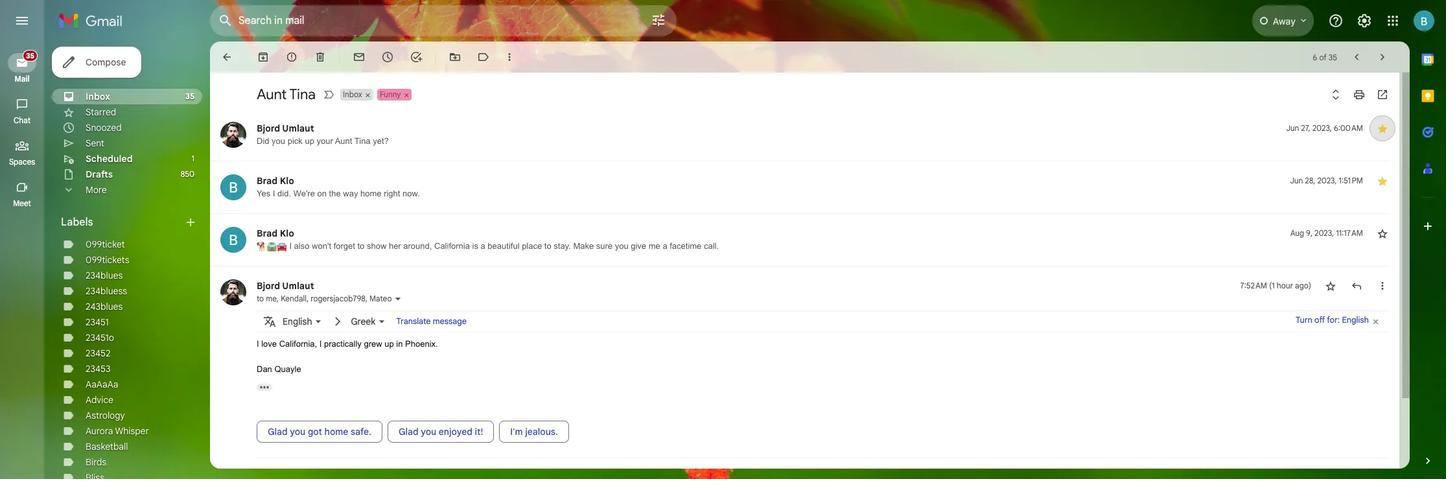 Task type: vqa. For each thing, say whether or not it's contained in the screenshot.
Aug 9, 2023, 11:17 AM Klo
yes



Task type: describe. For each thing, give the bounding box(es) containing it.
yes
[[257, 189, 271, 198]]

did you pick up your aunt tina yet?
[[257, 136, 389, 146]]

brad for jun 28, 2023, 1:51 pm
[[257, 175, 278, 187]]

gmail image
[[58, 8, 129, 34]]

23453 link
[[86, 363, 111, 375]]

yet?
[[373, 136, 389, 146]]

3 , from the left
[[366, 294, 368, 303]]

7:52 am (1 hour ago) cell
[[1241, 279, 1312, 292]]

whisper
[[115, 425, 149, 437]]

1 horizontal spatial up
[[385, 339, 394, 349]]

1 horizontal spatial home
[[360, 189, 382, 198]]

Search in mail search field
[[210, 5, 677, 36]]

2 a from the left
[[663, 241, 668, 251]]

archive image
[[257, 51, 270, 64]]

call.
[[704, 241, 719, 251]]

yes i did. we're on the way home right now.
[[257, 189, 420, 198]]

0 vertical spatial tina
[[290, 86, 316, 103]]

make
[[573, 241, 594, 251]]

did.
[[278, 189, 291, 198]]

1
[[192, 154, 195, 163]]

to me , kendall , rogersjacob798 , mateo
[[257, 294, 392, 303]]

around,
[[403, 241, 432, 251]]

glad you got home safe.
[[268, 426, 371, 437]]

2 , from the left
[[307, 294, 309, 303]]

aunt tina
[[257, 86, 316, 103]]

off
[[1315, 315, 1325, 325]]

0 horizontal spatial to
[[257, 294, 264, 303]]

is
[[472, 241, 478, 251]]

list containing bjord umlaut
[[210, 109, 1389, 479]]

also
[[294, 241, 310, 251]]

bjord for jun 27, 2023, 6:00 am
[[257, 123, 280, 134]]

advice
[[86, 394, 113, 406]]

snoozed
[[86, 122, 122, 134]]

tina inside list
[[355, 136, 371, 146]]

won't
[[312, 241, 331, 251]]

i right 🚘 icon
[[289, 241, 292, 251]]

translate message
[[396, 316, 467, 327]]

show trimmed content image
[[257, 384, 272, 391]]

on
[[317, 189, 327, 198]]

greek list box
[[351, 313, 388, 330]]

translate
[[396, 316, 431, 327]]

settings image
[[1357, 13, 1373, 29]]

meet
[[13, 198, 31, 208]]

28,
[[1305, 176, 1316, 185]]

klo for aug 9, 2023, 11:17 am
[[280, 228, 294, 239]]

bjord for 7:52 am (1 hour ago)
[[257, 280, 280, 292]]

astrology
[[86, 410, 125, 421]]

you left give
[[615, 241, 629, 251]]

dan
[[257, 364, 272, 374]]

show details image
[[394, 295, 402, 303]]

sent link
[[86, 137, 104, 149]]

snooze image
[[381, 51, 394, 64]]

greek
[[351, 315, 376, 327]]

support image
[[1328, 13, 1344, 29]]

facetime
[[670, 241, 702, 251]]

umlaut for 7:52 am (1 hour ago)
[[282, 280, 314, 292]]

jun 28, 2023, 1:51 pm
[[1290, 176, 1363, 185]]

jun 28, 2023, 1:51 pm cell
[[1290, 174, 1363, 187]]

7:52 am (1 hour ago)
[[1241, 281, 1312, 290]]

practically
[[324, 339, 362, 349]]

delete image
[[314, 51, 327, 64]]

🚘 image
[[277, 242, 287, 252]]

chat heading
[[0, 115, 44, 126]]

aurora whisper link
[[86, 425, 149, 437]]

2 horizontal spatial to
[[544, 241, 552, 251]]

turn
[[1296, 315, 1313, 325]]

forget
[[334, 241, 355, 251]]

not starred image
[[1376, 227, 1389, 240]]

english inside list box
[[283, 315, 312, 327]]

jun 27, 2023, 6:00 am cell
[[1287, 122, 1363, 135]]

234blues
[[86, 270, 123, 281]]

1 horizontal spatial 35
[[185, 91, 194, 101]]

0 horizontal spatial 35
[[26, 51, 34, 60]]

2023, for 11:17 am
[[1315, 228, 1334, 238]]

navigation containing mail
[[0, 41, 45, 479]]

search in mail image
[[214, 9, 237, 32]]

23451
[[86, 316, 109, 328]]

099ticket
[[86, 239, 125, 250]]

you for glad you enjoyed it!
[[421, 426, 436, 437]]

aunt inside list
[[335, 136, 352, 146]]

1 horizontal spatial english
[[1342, 315, 1369, 325]]

dan quayle
[[257, 364, 301, 374]]

i left the love
[[257, 339, 259, 349]]

the
[[329, 189, 341, 198]]

advice link
[[86, 394, 113, 406]]

23451 link
[[86, 316, 109, 328]]

2 horizontal spatial 35
[[1329, 52, 1338, 62]]

newer image
[[1351, 51, 1363, 64]]

scheduled
[[86, 153, 133, 165]]

starred checkbox for 6:00 am
[[1376, 122, 1389, 135]]

1 , from the left
[[277, 294, 279, 303]]

love
[[261, 339, 277, 349]]

got
[[308, 426, 322, 437]]

🐕 image
[[257, 242, 267, 252]]

jun 27, 2023, 6:00 am
[[1287, 123, 1363, 133]]

main menu image
[[14, 13, 30, 29]]

we're
[[293, 189, 315, 198]]

0 horizontal spatial aunt
[[257, 86, 287, 103]]

6
[[1313, 52, 1318, 62]]

inbox for inbox "button"
[[343, 89, 362, 99]]

you for glad you got home safe.
[[290, 426, 306, 437]]

beautiful
[[488, 241, 520, 251]]

for:
[[1327, 315, 1340, 325]]

23452 link
[[86, 348, 110, 359]]

glad you enjoyed it!
[[399, 426, 483, 437]]

234bluess
[[86, 285, 127, 297]]

it!
[[475, 426, 483, 437]]

234bluess link
[[86, 285, 127, 297]]

astrology link
[[86, 410, 125, 421]]

11:17 am
[[1336, 228, 1363, 238]]

klo for jun 28, 2023, 1:51 pm
[[280, 175, 294, 187]]

aurora whisper
[[86, 425, 149, 437]]

hour
[[1277, 281, 1293, 290]]

jun for jun 28, 2023, 1:51 pm
[[1290, 176, 1303, 185]]

rogersjacob798
[[311, 294, 366, 303]]

your
[[317, 136, 333, 146]]

labels heading
[[61, 216, 184, 229]]

funny button
[[377, 89, 402, 100]]

i left did.
[[273, 189, 275, 198]]

aug 9, 2023, 11:17 am
[[1291, 228, 1363, 238]]

spaces
[[9, 157, 35, 167]]

home inside the glad you got home safe. button
[[324, 426, 348, 437]]

brad klo for jun 28, 2023, 1:51 pm
[[257, 175, 294, 187]]

099tickets link
[[86, 254, 129, 266]]

drafts
[[86, 169, 113, 180]]

birds
[[86, 456, 106, 468]]

mark as unread image
[[353, 51, 366, 64]]

i'm
[[510, 426, 523, 437]]

meet heading
[[0, 198, 44, 209]]



Task type: locate. For each thing, give the bounding box(es) containing it.
bjord umlaut for 7:52 am (1 hour ago)
[[257, 280, 314, 292]]

grew
[[364, 339, 382, 349]]

back to inbox image
[[220, 51, 233, 64]]

to left stay.
[[544, 241, 552, 251]]

a right is
[[481, 241, 485, 251]]

jun inside jun 27, 2023, 6:00 am cell
[[1287, 123, 1299, 133]]

aunt right your
[[335, 136, 352, 146]]

7:52 am
[[1241, 281, 1268, 290]]

23452
[[86, 348, 110, 359]]

243blues
[[86, 301, 123, 313]]

sure
[[596, 241, 613, 251]]

850
[[181, 169, 195, 179]]

2023, right the 28,
[[1318, 176, 1337, 185]]

1 bjord from the top
[[257, 123, 280, 134]]

1 umlaut from the top
[[282, 123, 314, 134]]

up right the pick
[[305, 136, 314, 146]]

compose
[[86, 56, 126, 68]]

0 horizontal spatial a
[[481, 241, 485, 251]]

2 glad from the left
[[399, 426, 419, 437]]

, left kendall
[[277, 294, 279, 303]]

glad for glad you enjoyed it!
[[399, 426, 419, 437]]

english list box
[[283, 313, 325, 330]]

me right give
[[649, 241, 661, 251]]

2023, right 9,
[[1315, 228, 1334, 238]]

1 a from the left
[[481, 241, 485, 251]]

1 glad from the left
[[268, 426, 288, 437]]

, up english list box
[[307, 294, 309, 303]]

klo up 🚘 icon
[[280, 228, 294, 239]]

jun left the 28,
[[1290, 176, 1303, 185]]

way
[[343, 189, 358, 198]]

glad
[[268, 426, 288, 437], [399, 426, 419, 437]]

english up "california,"
[[283, 315, 312, 327]]

2 horizontal spatial ,
[[366, 294, 368, 303]]

bjord umlaut
[[257, 123, 314, 134], [257, 280, 314, 292]]

tina left yet? at the left top of the page
[[355, 136, 371, 146]]

starred image for jun 27, 2023, 6:00 am
[[1376, 122, 1389, 135]]

1:51 pm
[[1339, 176, 1363, 185]]

give
[[631, 241, 646, 251]]

glad left got
[[268, 426, 288, 437]]

brad for aug 9, 2023, 11:17 am
[[257, 228, 278, 239]]

home right got
[[324, 426, 348, 437]]

1 vertical spatial starred checkbox
[[1376, 174, 1389, 187]]

1 vertical spatial bjord umlaut
[[257, 280, 314, 292]]

099ticket link
[[86, 239, 125, 250]]

Starred checkbox
[[1376, 122, 1389, 135], [1376, 174, 1389, 187]]

2023, inside "cell"
[[1315, 228, 1334, 238]]

show
[[367, 241, 387, 251]]

in
[[396, 339, 403, 349]]

brad klo for aug 9, 2023, 11:17 am
[[257, 228, 294, 239]]

i'm jealous. button
[[499, 420, 569, 443]]

you left got
[[290, 426, 306, 437]]

2 brad klo from the top
[[257, 228, 294, 239]]

older image
[[1376, 51, 1389, 64]]

inbox inside "button"
[[343, 89, 362, 99]]

1 brad klo from the top
[[257, 175, 294, 187]]

0 horizontal spatial glad
[[268, 426, 288, 437]]

tina down report spam image
[[290, 86, 316, 103]]

glad you got home safe. button
[[257, 420, 382, 443]]

bjord umlaut for jun 27, 2023, 6:00 am
[[257, 123, 314, 134]]

glad left 'enjoyed'
[[399, 426, 419, 437]]

jun
[[1287, 123, 1299, 133], [1290, 176, 1303, 185]]

,
[[277, 294, 279, 303], [307, 294, 309, 303], [366, 294, 368, 303]]

to left kendall
[[257, 294, 264, 303]]

1 vertical spatial me
[[266, 294, 277, 303]]

brad klo up did.
[[257, 175, 294, 187]]

glad you enjoyed it! button
[[388, 420, 494, 443]]

1 horizontal spatial aunt
[[335, 136, 352, 146]]

jun for jun 27, 2023, 6:00 am
[[1287, 123, 1299, 133]]

turn off for: english
[[1296, 315, 1369, 325]]

english right for:
[[1342, 315, 1369, 325]]

2 starred image from the top
[[1376, 174, 1389, 187]]

bjord umlaut up kendall
[[257, 280, 314, 292]]

kendall
[[281, 294, 307, 303]]

sent
[[86, 137, 104, 149]]

2 brad from the top
[[257, 228, 278, 239]]

i left practically
[[320, 339, 322, 349]]

jun left 27,
[[1287, 123, 1299, 133]]

labels image
[[477, 51, 490, 64]]

english option
[[283, 313, 312, 330]]

did
[[257, 136, 269, 146]]

tab list
[[1410, 41, 1446, 432]]

0 vertical spatial bjord
[[257, 123, 280, 134]]

not starred image
[[1325, 279, 1338, 292]]

klo
[[280, 175, 294, 187], [280, 228, 294, 239]]

1 horizontal spatial tina
[[355, 136, 371, 146]]

umlaut up the pick
[[282, 123, 314, 134]]

35
[[26, 51, 34, 60], [1329, 52, 1338, 62], [185, 91, 194, 101]]

27,
[[1301, 123, 1311, 133]]

1 vertical spatial home
[[324, 426, 348, 437]]

2 klo from the top
[[280, 228, 294, 239]]

starred image right 6:00 am
[[1376, 122, 1389, 135]]

starred image right 1:51 pm
[[1376, 174, 1389, 187]]

1 vertical spatial brad klo
[[257, 228, 294, 239]]

1 vertical spatial klo
[[280, 228, 294, 239]]

me left kendall
[[266, 294, 277, 303]]

2 bjord umlaut from the top
[[257, 280, 314, 292]]

1 vertical spatial aunt
[[335, 136, 352, 146]]

safe.
[[351, 426, 371, 437]]

california,
[[279, 339, 317, 349]]

you for did you pick up your aunt tina yet?
[[272, 136, 285, 146]]

you right did
[[272, 136, 285, 146]]

1 horizontal spatial ,
[[307, 294, 309, 303]]

0 horizontal spatial ,
[[277, 294, 279, 303]]

starred checkbox for 1:51 pm
[[1376, 174, 1389, 187]]

1 vertical spatial bjord
[[257, 280, 280, 292]]

1 horizontal spatial inbox
[[343, 89, 362, 99]]

2 vertical spatial 2023,
[[1315, 228, 1334, 238]]

aurora
[[86, 425, 113, 437]]

now.
[[403, 189, 420, 198]]

0 vertical spatial bjord umlaut
[[257, 123, 314, 134]]

mail heading
[[0, 74, 44, 84]]

starred image
[[1376, 122, 1389, 135], [1376, 174, 1389, 187]]

brad up the yes
[[257, 175, 278, 187]]

aug 9, 2023, 11:17 am cell
[[1291, 227, 1363, 240]]

a left facetime
[[663, 241, 668, 251]]

birds link
[[86, 456, 106, 468]]

stay.
[[554, 241, 571, 251]]

2023,
[[1313, 123, 1332, 133], [1318, 176, 1337, 185], [1315, 228, 1334, 238]]

mail
[[15, 74, 30, 84]]

bjord up did
[[257, 123, 280, 134]]

23453
[[86, 363, 111, 375]]

jun inside jun 28, 2023, 1:51 pm cell
[[1290, 176, 1303, 185]]

2023, for 1:51 pm
[[1318, 176, 1337, 185]]

inbox for inbox link
[[86, 91, 110, 102]]

phoenix.
[[405, 339, 438, 349]]

more image
[[503, 51, 516, 64]]

you
[[272, 136, 285, 146], [615, 241, 629, 251], [290, 426, 306, 437], [421, 426, 436, 437]]

243blues link
[[86, 301, 123, 313]]

starred image for jun 28, 2023, 1:51 pm
[[1376, 174, 1389, 187]]

0 horizontal spatial me
[[266, 294, 277, 303]]

list
[[210, 109, 1389, 479]]

0 vertical spatial klo
[[280, 175, 294, 187]]

brad klo
[[257, 175, 294, 187], [257, 228, 294, 239]]

0 horizontal spatial up
[[305, 136, 314, 146]]

0 vertical spatial starred checkbox
[[1376, 122, 1389, 135]]

0 horizontal spatial english
[[283, 315, 312, 327]]

1 vertical spatial tina
[[355, 136, 371, 146]]

2 bjord from the top
[[257, 280, 280, 292]]

0 vertical spatial home
[[360, 189, 382, 198]]

i'm jealous.
[[510, 426, 558, 437]]

basketball
[[86, 441, 128, 453]]

umlaut up kendall
[[282, 280, 314, 292]]

ago)
[[1295, 281, 1312, 290]]

2023, for 6:00 am
[[1313, 123, 1332, 133]]

1 klo from the top
[[280, 175, 294, 187]]

0 vertical spatial up
[[305, 136, 314, 146]]

1 bjord umlaut from the top
[[257, 123, 314, 134]]

right
[[384, 189, 400, 198]]

🛣 image
[[267, 242, 277, 252]]

bjord down 🛣 icon
[[257, 280, 280, 292]]

1 horizontal spatial me
[[649, 241, 661, 251]]

35 link
[[8, 50, 38, 73]]

up left in
[[385, 339, 394, 349]]

2023, right 27,
[[1313, 123, 1332, 133]]

bjord umlaut up the pick
[[257, 123, 314, 134]]

(1
[[1269, 281, 1275, 290]]

klo up did.
[[280, 175, 294, 187]]

more button
[[52, 182, 202, 198]]

message
[[433, 316, 467, 327]]

aaaaaa link
[[86, 379, 118, 390]]

home right "way"
[[360, 189, 382, 198]]

her
[[389, 241, 401, 251]]

1 vertical spatial brad
[[257, 228, 278, 239]]

starred checkbox right 1:51 pm
[[1376, 174, 1389, 187]]

1 horizontal spatial a
[[663, 241, 668, 251]]

9,
[[1306, 228, 1313, 238]]

2 umlaut from the top
[[282, 280, 314, 292]]

you left 'enjoyed'
[[421, 426, 436, 437]]

0 vertical spatial jun
[[1287, 123, 1299, 133]]

aaaaaa
[[86, 379, 118, 390]]

brad
[[257, 175, 278, 187], [257, 228, 278, 239]]

add to tasks image
[[410, 51, 423, 64]]

0 vertical spatial aunt
[[257, 86, 287, 103]]

0 vertical spatial 2023,
[[1313, 123, 1332, 133]]

funny
[[380, 89, 401, 99]]

0 vertical spatial umlaut
[[282, 123, 314, 134]]

brad klo up 🛣 icon
[[257, 228, 294, 239]]

Not starred checkbox
[[1376, 227, 1389, 240]]

2 starred checkbox from the top
[[1376, 174, 1389, 187]]

i love california, i practically grew up in phoenix.
[[257, 339, 438, 349]]

to left show
[[358, 241, 365, 251]]

scheduled link
[[86, 153, 133, 165]]

1 vertical spatial up
[[385, 339, 394, 349]]

1 vertical spatial jun
[[1290, 176, 1303, 185]]

spaces heading
[[0, 157, 44, 167]]

advanced search options image
[[646, 7, 672, 33]]

1 brad from the top
[[257, 175, 278, 187]]

1 vertical spatial umlaut
[[282, 280, 314, 292]]

umlaut for jun 27, 2023, 6:00 am
[[282, 123, 314, 134]]

35 right of
[[1329, 52, 1338, 62]]

to
[[358, 241, 365, 251], [544, 241, 552, 251], [257, 294, 264, 303]]

23451o
[[86, 332, 114, 344]]

1 vertical spatial 2023,
[[1318, 176, 1337, 185]]

0 vertical spatial me
[[649, 241, 661, 251]]

Not starred checkbox
[[1325, 279, 1338, 292]]

35 up the mail
[[26, 51, 34, 60]]

report spam image
[[285, 51, 298, 64]]

23451o link
[[86, 332, 114, 344]]

mateo
[[370, 294, 392, 303]]

inbox up the starred
[[86, 91, 110, 102]]

greek option
[[351, 313, 376, 330]]

0 vertical spatial brad klo
[[257, 175, 294, 187]]

0 horizontal spatial home
[[324, 426, 348, 437]]

inbox left funny button
[[343, 89, 362, 99]]

starred checkbox right 6:00 am
[[1376, 122, 1389, 135]]

bjord
[[257, 123, 280, 134], [257, 280, 280, 292]]

1 starred image from the top
[[1376, 122, 1389, 135]]

0 horizontal spatial tina
[[290, 86, 316, 103]]

Search in mail text field
[[239, 14, 615, 27]]

chat
[[14, 115, 30, 125]]

0 vertical spatial starred image
[[1376, 122, 1389, 135]]

basketball link
[[86, 441, 128, 453]]

aunt down archive icon
[[257, 86, 287, 103]]

brad up 🛣 icon
[[257, 228, 278, 239]]

compose button
[[52, 47, 142, 78]]

1 horizontal spatial to
[[358, 241, 365, 251]]

1 horizontal spatial glad
[[399, 426, 419, 437]]

1 vertical spatial starred image
[[1376, 174, 1389, 187]]

0 horizontal spatial inbox
[[86, 91, 110, 102]]

starred
[[86, 106, 116, 118]]

up
[[305, 136, 314, 146], [385, 339, 394, 349]]

jealous.
[[525, 426, 558, 437]]

move to image
[[449, 51, 462, 64]]

drafts link
[[86, 169, 113, 180]]

1 starred checkbox from the top
[[1376, 122, 1389, 135]]

labels
[[61, 216, 93, 229]]

0 vertical spatial brad
[[257, 175, 278, 187]]

35 up 1
[[185, 91, 194, 101]]

glad for glad you got home safe.
[[268, 426, 288, 437]]

, left mateo
[[366, 294, 368, 303]]

navigation
[[0, 41, 45, 479]]

starred link
[[86, 106, 116, 118]]



